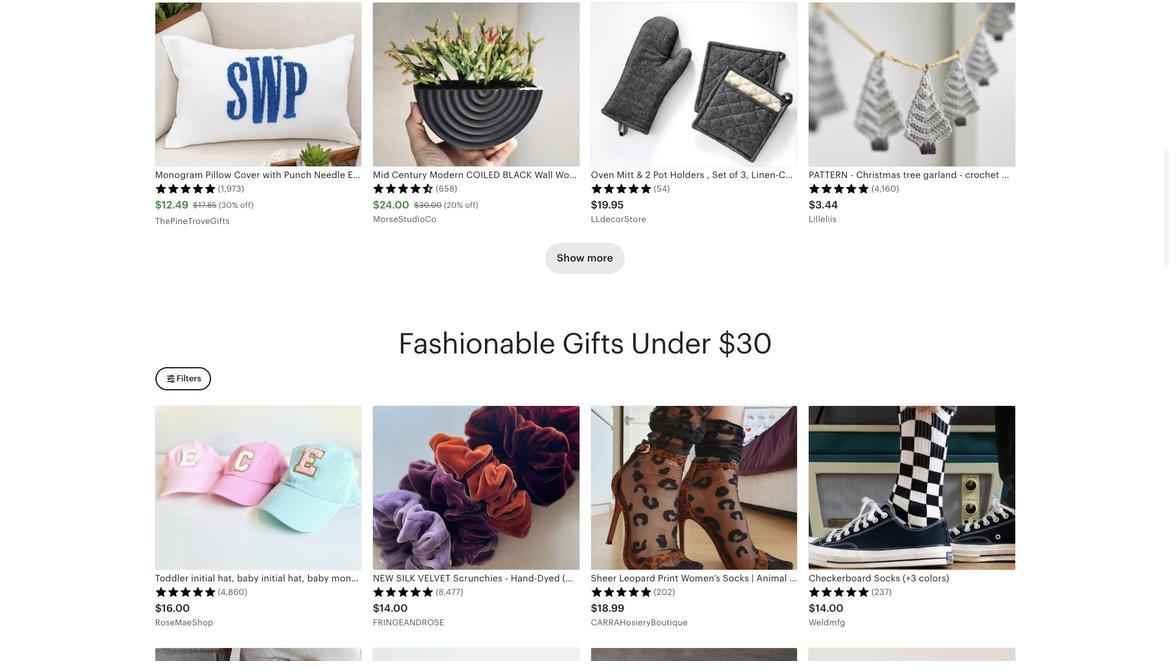 Task type: locate. For each thing, give the bounding box(es) containing it.
$ inside $ 3.44 lilleliis
[[809, 199, 816, 211]]

5 out of 5 stars image down checkerboard
[[809, 587, 870, 597]]

5 out of 5 stars image
[[155, 183, 216, 194], [591, 183, 652, 194], [809, 183, 870, 194], [155, 587, 216, 597], [373, 587, 434, 597], [591, 587, 652, 597], [809, 587, 870, 597]]

pattern - christmas tree garland - crochet pattern, home decoration, crochet ornament, gift wrapping, diy, 5 languages image
[[809, 3, 1015, 167]]

$ inside $ 18.99 carrahosieryboutique
[[591, 603, 598, 615]]

0 horizontal spatial off)
[[240, 201, 254, 210]]

weldmfg
[[809, 618, 846, 628]]

$ for $ 18.99 carrahosieryboutique
[[591, 603, 598, 615]]

14.00 for $ 14.00 weldmfg
[[816, 603, 844, 615]]

hand-
[[511, 573, 538, 584]]

wood
[[556, 170, 581, 180], [643, 170, 669, 180]]

mid
[[373, 170, 389, 180]]

silk
[[396, 573, 416, 584]]

(54)
[[654, 184, 670, 193]]

5 out of 5 stars image down silk
[[373, 587, 434, 597]]

century
[[392, 170, 427, 180]]

$
[[155, 199, 162, 211], [373, 199, 380, 211], [591, 199, 598, 211], [809, 199, 816, 211], [193, 201, 198, 210], [414, 201, 419, 210], [155, 603, 162, 615], [373, 603, 380, 615], [591, 603, 598, 615], [809, 603, 816, 615]]

0 horizontal spatial 14.00
[[380, 603, 408, 615]]

$ for $ 12.49 $ 17.85 (30% off) thepinetrovegifts
[[155, 199, 162, 211]]

show more link
[[546, 243, 625, 274]]

fashionable
[[398, 328, 555, 360]]

5 out of 5 stars image up '3.44'
[[809, 183, 870, 194]]

scrunchies
[[453, 573, 503, 584]]

$ 14.00 weldmfg
[[809, 603, 846, 628]]

black
[[617, 170, 641, 180]]

off) inside the "$ 12.49 $ 17.85 (30% off) thepinetrovegifts"
[[240, 201, 254, 210]]

(237)
[[872, 587, 892, 597]]

5 out of 5 stars image for $ 14.00 weldmfg
[[809, 587, 870, 597]]

5 out of 5 stars image for $ 12.49 $ 17.85 (30% off) thepinetrovegifts
[[155, 183, 216, 194]]

off) right (20%
[[465, 201, 479, 210]]

checkerboard socks (+3 colors) image
[[809, 406, 1015, 570]]

4.5 out of 5 stars image
[[373, 183, 434, 194]]

$ inside the $ 19.95 lldecorstore
[[591, 199, 598, 211]]

1 horizontal spatial 14.00
[[816, 603, 844, 615]]

0 horizontal spatial wood
[[556, 170, 581, 180]]

5 out of 5 stars image for $ 14.00 fringeandrose
[[373, 587, 434, 597]]

thepinetrovegifts
[[155, 216, 230, 226]]

3.44
[[816, 199, 838, 211]]

5 out of 5 stars image for $ 3.44 lilleliis
[[809, 183, 870, 194]]

wood up (54)
[[643, 170, 669, 180]]

5 out of 5 stars image up 12.49
[[155, 183, 216, 194]]

12.49
[[162, 199, 189, 211]]

(658)
[[436, 184, 457, 193]]

lilleliis
[[809, 214, 837, 224]]

1 14.00 from the left
[[380, 603, 408, 615]]

off) inside $ 24.00 $ 30.00 (20% off) morsestudioco
[[465, 201, 479, 210]]

wood right 'wall'
[[556, 170, 581, 180]]

$ inside $ 14.00 fringeandrose
[[373, 603, 380, 615]]

rosemaeshop
[[155, 618, 213, 628]]

2 14.00 from the left
[[816, 603, 844, 615]]

5 out of 5 stars image down black
[[591, 183, 652, 194]]

off)
[[240, 201, 254, 210], [465, 201, 479, 210]]

$ inside $ 14.00 weldmfg
[[809, 603, 816, 615]]

14.00 inside $ 14.00 fringeandrose
[[380, 603, 408, 615]]

planter
[[584, 170, 615, 180]]

14.00 inside $ 14.00 weldmfg
[[816, 603, 844, 615]]

$30
[[718, 328, 772, 360]]

1 horizontal spatial off)
[[465, 201, 479, 210]]

$ inside $ 16.00 rosemaeshop
[[155, 603, 162, 615]]

14.00 up fringeandrose
[[380, 603, 408, 615]]

$ 3.44 lilleliis
[[809, 199, 838, 224]]

off) for 12.49
[[240, 201, 254, 210]]

off) right the (30%
[[240, 201, 254, 210]]

new
[[373, 573, 394, 584]]

1 off) from the left
[[240, 201, 254, 210]]

modern
[[430, 170, 464, 180]]

14.00
[[380, 603, 408, 615], [816, 603, 844, 615]]

1 horizontal spatial wood
[[643, 170, 669, 180]]

carrahosieryboutique
[[591, 618, 688, 628]]

5 out of 5 stars image up 16.00
[[155, 587, 216, 597]]

14.00 up weldmfg at the right
[[816, 603, 844, 615]]

2 off) from the left
[[465, 201, 479, 210]]

off) for 24.00
[[465, 201, 479, 210]]

5 out of 5 stars image up the 18.99
[[591, 587, 652, 597]]

19.95
[[598, 199, 624, 211]]

new silk velvet scrunchies - hand-dyed (medium) image
[[373, 406, 579, 570]]

$ for $ 24.00 $ 30.00 (20% off) morsestudioco
[[373, 199, 380, 211]]

16.00
[[162, 603, 190, 615]]

$ for $ 14.00 weldmfg
[[809, 603, 816, 615]]



Task type: describe. For each thing, give the bounding box(es) containing it.
morsestudioco
[[373, 214, 437, 224]]

mid century modern coiled black wall wood planter black wood finish image
[[373, 3, 579, 167]]

(8,477)
[[436, 587, 463, 597]]

(202)
[[654, 587, 675, 597]]

$ 14.00 fringeandrose
[[373, 603, 445, 628]]

17.85
[[198, 201, 217, 210]]

(4,160)
[[872, 184, 900, 193]]

wall
[[535, 170, 553, 180]]

$ for $ 3.44 lilleliis
[[809, 199, 816, 211]]

(medium)
[[563, 573, 605, 584]]

show more
[[557, 252, 613, 264]]

fashionable gifts under $30
[[398, 328, 772, 360]]

more
[[587, 252, 613, 264]]

30.00
[[419, 201, 442, 210]]

gifts
[[562, 328, 624, 360]]

5 out of 5 stars image for $ 16.00 rosemaeshop
[[155, 587, 216, 597]]

1 wood from the left
[[556, 170, 581, 180]]

velvet
[[418, 573, 451, 584]]

black
[[503, 170, 532, 180]]

floral fanny pack, gift for dog lovers, matching dog and owner, gift for dog mom, fanny pack pattern, cute fanny pack, hooman and me, gift image
[[373, 648, 579, 661]]

filters
[[177, 374, 201, 384]]

18.99
[[598, 603, 625, 615]]

under
[[631, 328, 711, 360]]

toddler initial hat, baby initial hat, baby monogram hat, toddler varsity letter hat, varsity letter hat, baby letter hat, baby  letter hat image
[[155, 406, 361, 570]]

(4,860)
[[218, 587, 248, 597]]

fringeandrose
[[373, 618, 445, 628]]

(1,973)
[[218, 184, 244, 193]]

$ for $ 16.00 rosemaeshop
[[155, 603, 162, 615]]

$ 19.95 lldecorstore
[[591, 199, 647, 224]]

sheer leopard print women's socks | animal print | tulle socks| fashion socks | trendy socks| socks for women| black socks| pattern socks image
[[591, 406, 797, 570]]

$ 18.99 carrahosieryboutique
[[591, 603, 688, 628]]

mid century modern coiled black wall wood planter black wood finish
[[373, 170, 697, 180]]

filters button
[[155, 367, 211, 391]]

24.00
[[380, 199, 410, 211]]

$ 24.00 $ 30.00 (20% off) morsestudioco
[[373, 199, 479, 224]]

checkerboard
[[809, 573, 872, 584]]

oven mitt & 2 pot holders , set of 3,  linen-cotton, charcoal  grey, sophisticated  look, durable. well insulated. image
[[591, 3, 797, 167]]

finish
[[671, 170, 697, 180]]

-
[[505, 573, 508, 584]]

monogram pillow cover with punch needle embroidery, personalized wedding gift for couple, custom monogram gift, wedding pillowcase image
[[155, 3, 361, 167]]

5 out of 5 stars image for $ 19.95 lldecorstore
[[591, 183, 652, 194]]

2 wood from the left
[[643, 170, 669, 180]]

birth month flower personalized canvas tote bag christmas gifts, bachelorette party, bridesmaid gifts, wedding gifts, birthday gift for her image
[[155, 648, 361, 661]]

$ 12.49 $ 17.85 (30% off) thepinetrovegifts
[[155, 199, 254, 226]]

$ for $ 14.00 fringeandrose
[[373, 603, 380, 615]]

lldecorstore
[[591, 214, 647, 224]]

socks
[[874, 573, 901, 584]]

coiled
[[466, 170, 500, 180]]

(+3
[[903, 573, 917, 584]]

new silk velvet scrunchies - hand-dyed (medium)
[[373, 573, 605, 584]]

imperfect eyeglasses case soft leather , seconds sale sunglasses sleeve  , bridesmaid summer birthday gift christmas image
[[591, 648, 797, 661]]

$ for $ 19.95 lldecorstore
[[591, 199, 598, 211]]

14.00 for $ 14.00 fringeandrose
[[380, 603, 408, 615]]

macrame fringe keychain image
[[809, 648, 1015, 661]]

dyed
[[538, 573, 560, 584]]

checkerboard socks (+3 colors)
[[809, 573, 950, 584]]

$ 16.00 rosemaeshop
[[155, 603, 213, 628]]

show
[[557, 252, 585, 264]]

5 out of 5 stars image for $ 18.99 carrahosieryboutique
[[591, 587, 652, 597]]

(20%
[[444, 201, 463, 210]]

(30%
[[219, 201, 238, 210]]

colors)
[[919, 573, 950, 584]]



Task type: vqa. For each thing, say whether or not it's contained in the screenshot.
(658)
yes



